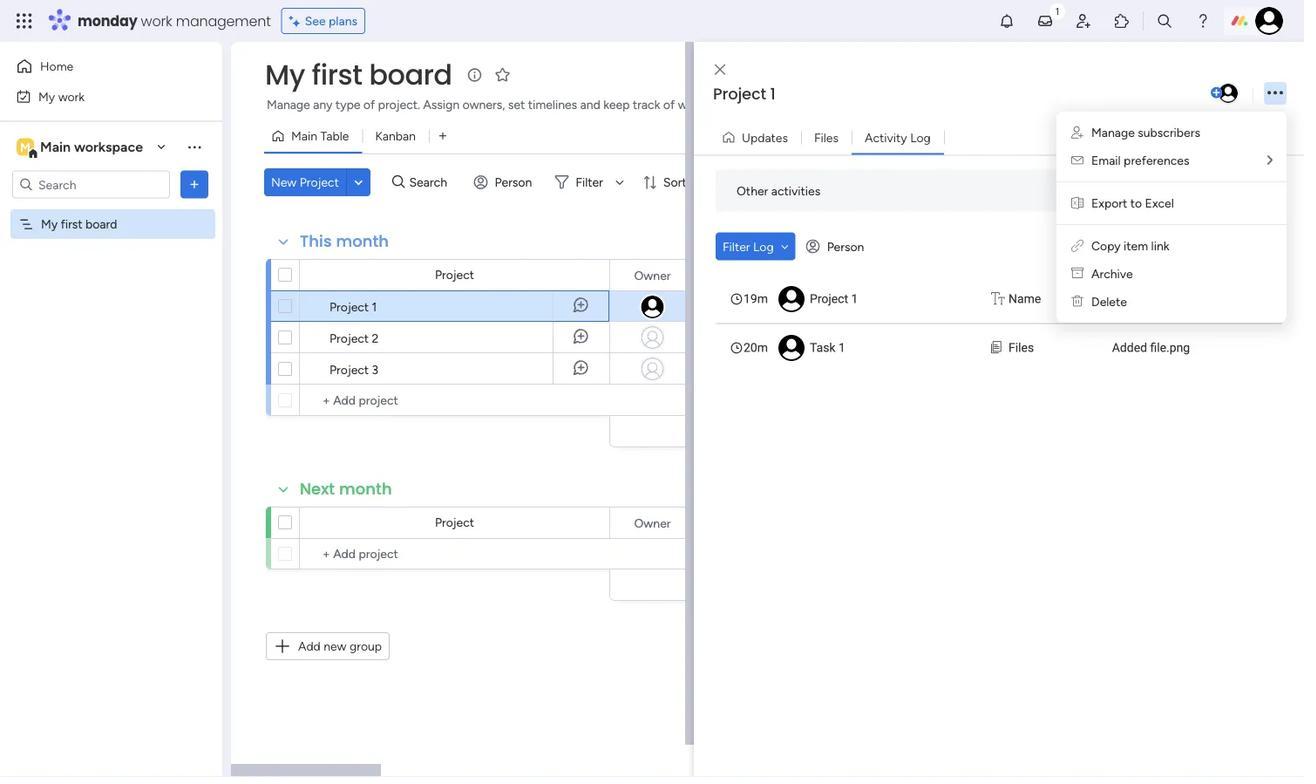 Task type: describe. For each thing, give the bounding box(es) containing it.
v2 delete line image
[[1072, 294, 1084, 309]]

see plans
[[305, 14, 358, 28]]

group
[[350, 639, 382, 654]]

workspace options image
[[186, 138, 203, 155]]

main table button
[[264, 122, 362, 150]]

apps image
[[1114, 12, 1131, 30]]

preferences
[[1124, 153, 1190, 168]]

workspace image
[[17, 137, 34, 157]]

arrow down image
[[610, 172, 630, 193]]

1 horizontal spatial files
[[1009, 341, 1035, 355]]

owner field for this month
[[630, 266, 676, 285]]

manage for manage any type of project. assign owners, set timelines and keep track of where your project stands.
[[267, 97, 310, 112]]

my first board list box
[[0, 206, 222, 474]]

v2 file column image
[[992, 339, 1002, 357]]

add new group
[[298, 639, 382, 654]]

new
[[271, 175, 297, 190]]

other activities
[[737, 183, 821, 198]]

project 3
[[330, 362, 379, 377]]

to
[[1131, 196, 1143, 211]]

3
[[372, 362, 379, 377]]

Next month field
[[296, 478, 397, 501]]

owner for next month
[[634, 515, 671, 530]]

person for top the person popup button
[[495, 175, 532, 190]]

m
[[20, 140, 30, 154]]

your
[[715, 97, 739, 112]]

v2 search image
[[392, 172, 405, 192]]

activity log
[[865, 130, 931, 145]]

dapulse drag 2 image
[[697, 390, 702, 410]]

dapulse archived image
[[1072, 266, 1084, 281]]

manage subscribers
[[1092, 125, 1201, 140]]

inbox image
[[1037, 12, 1054, 30]]

close image
[[715, 63, 726, 76]]

type
[[336, 97, 361, 112]]

filter log
[[723, 239, 774, 254]]

project inside 'field'
[[713, 83, 767, 105]]

excel
[[1146, 196, 1175, 211]]

home
[[40, 59, 73, 74]]

updates
[[742, 130, 788, 145]]

month for this month
[[336, 230, 389, 252]]

automations activity
[[1139, 183, 1255, 198]]

list box containing 19m
[[716, 274, 1283, 372]]

manage for manage subscribers
[[1092, 125, 1135, 140]]

item
[[1124, 239, 1149, 253]]

2
[[372, 331, 379, 345]]

Search field
[[405, 170, 458, 194]]

set
[[508, 97, 525, 112]]

add new group button
[[266, 632, 390, 660]]

and
[[581, 97, 601, 112]]

where
[[678, 97, 712, 112]]

project 2
[[330, 331, 379, 345]]

my inside list box
[[41, 217, 58, 232]]

activity log button
[[852, 123, 944, 151]]

delete
[[1092, 294, 1128, 309]]

see
[[305, 14, 326, 28]]

track
[[633, 97, 661, 112]]

main for main table
[[291, 129, 317, 143]]

manage any type of project. assign owners, set timelines and keep track of where your project stands. button
[[264, 94, 850, 115]]

table
[[321, 129, 349, 143]]

0 horizontal spatial task
[[810, 341, 836, 355]]

kanban button
[[362, 122, 429, 150]]

manage any type of project. assign owners, set timelines and keep track of where your project stands.
[[267, 97, 824, 112]]

my inside button
[[38, 89, 55, 104]]

new project button
[[264, 168, 346, 196]]

name
[[1009, 292, 1042, 306]]

filter log button
[[716, 232, 796, 260]]

owners,
[[463, 97, 505, 112]]

next
[[300, 478, 335, 500]]

copy item link
[[1092, 239, 1170, 253]]

home button
[[10, 52, 188, 80]]

0 horizontal spatial project 1
[[330, 299, 377, 314]]

monday work management
[[78, 11, 271, 31]]

this month
[[300, 230, 389, 252]]

project 1 inside list box
[[810, 292, 859, 306]]

menu containing manage subscribers
[[1057, 112, 1287, 323]]

email
[[1092, 153, 1121, 168]]

sort button
[[636, 168, 697, 196]]

added
[[1113, 341, 1148, 355]]

This month field
[[296, 230, 393, 253]]

board inside list box
[[86, 217, 117, 232]]

v2 email column image
[[1072, 153, 1084, 168]]

sort
[[664, 175, 687, 190]]

+ Add project text field
[[309, 543, 445, 564]]

19m
[[744, 292, 768, 306]]

new
[[324, 639, 347, 654]]

monday
[[78, 11, 137, 31]]

0 vertical spatial my first board
[[265, 55, 452, 94]]

1 horizontal spatial john smith image
[[1256, 7, 1284, 35]]

project 1 inside 'field'
[[713, 83, 776, 105]]

file.png
[[1151, 341, 1191, 355]]

Search in workspace field
[[37, 174, 146, 194]]

link
[[1152, 239, 1170, 253]]

my down see
[[265, 55, 305, 94]]

project inside button
[[300, 175, 339, 190]]

0 horizontal spatial task 1
[[810, 341, 846, 355]]

v2 surface invite image
[[1072, 125, 1084, 140]]

1 of from the left
[[364, 97, 375, 112]]

add to favorites image
[[494, 66, 512, 83]]

20m
[[744, 341, 768, 355]]

main workspace
[[40, 139, 143, 155]]

next month
[[300, 478, 392, 500]]

v2 link image
[[1072, 239, 1084, 253]]

automations activity button
[[1132, 177, 1262, 205]]



Task type: locate. For each thing, give the bounding box(es) containing it.
keep
[[604, 97, 630, 112]]

person button
[[467, 168, 543, 196], [799, 232, 875, 260]]

person button down activities
[[799, 232, 875, 260]]

project 1
[[713, 83, 776, 105], [810, 292, 859, 306], [330, 299, 377, 314]]

task
[[1131, 292, 1155, 306], [810, 341, 836, 355]]

task right 20m
[[810, 341, 836, 355]]

1 horizontal spatial filter
[[723, 239, 751, 254]]

person
[[495, 175, 532, 190], [827, 239, 865, 254]]

1 owner field from the top
[[630, 266, 676, 285]]

list box
[[716, 274, 1283, 372]]

added file.png
[[1113, 341, 1191, 355]]

0 horizontal spatial board
[[86, 217, 117, 232]]

task 1 right 20m
[[810, 341, 846, 355]]

0 horizontal spatial log
[[754, 239, 774, 254]]

0 vertical spatial angle down image
[[355, 176, 363, 189]]

0 horizontal spatial my first board
[[41, 217, 117, 232]]

of right track
[[664, 97, 675, 112]]

1 horizontal spatial activity
[[1213, 183, 1255, 198]]

add
[[298, 639, 321, 654]]

1 horizontal spatial task
[[1131, 292, 1155, 306]]

1 horizontal spatial main
[[291, 129, 317, 143]]

other
[[737, 183, 769, 198]]

first
[[312, 55, 362, 94], [61, 217, 83, 232]]

1 horizontal spatial work
[[141, 11, 172, 31]]

this
[[300, 230, 332, 252]]

1 vertical spatial first
[[61, 217, 83, 232]]

month
[[336, 230, 389, 252], [339, 478, 392, 500]]

log inside button
[[911, 130, 931, 145]]

1 horizontal spatial project 1
[[713, 83, 776, 105]]

main inside workspace selection element
[[40, 139, 71, 155]]

files
[[815, 130, 839, 145], [1009, 341, 1035, 355]]

0 vertical spatial owner
[[634, 268, 671, 283]]

owner field for next month
[[630, 513, 676, 532]]

options image
[[186, 176, 203, 193]]

0 vertical spatial task 1
[[1131, 292, 1165, 306]]

timelines
[[528, 97, 578, 112]]

0 horizontal spatial filter
[[576, 175, 603, 190]]

angle down image right filter log
[[781, 240, 789, 252]]

manage up email
[[1092, 125, 1135, 140]]

1 vertical spatial person button
[[799, 232, 875, 260]]

angle down image
[[355, 176, 363, 189], [781, 240, 789, 252]]

my work
[[38, 89, 85, 104]]

select product image
[[16, 12, 33, 30]]

log inside "button"
[[754, 239, 774, 254]]

work
[[141, 11, 172, 31], [58, 89, 85, 104]]

angle down image left v2 search image
[[355, 176, 363, 189]]

1 vertical spatial task 1
[[810, 341, 846, 355]]

0 vertical spatial log
[[911, 130, 931, 145]]

0 vertical spatial task
[[1131, 292, 1155, 306]]

1 horizontal spatial angle down image
[[781, 240, 789, 252]]

1 vertical spatial john smith image
[[1218, 82, 1240, 105]]

0 vertical spatial john smith image
[[1256, 7, 1284, 35]]

filter for filter log
[[723, 239, 751, 254]]

main left table
[[291, 129, 317, 143]]

my work button
[[10, 82, 188, 110]]

1 horizontal spatial my first board
[[265, 55, 452, 94]]

1 vertical spatial my first board
[[41, 217, 117, 232]]

1 horizontal spatial person
[[827, 239, 865, 254]]

log down project 1 'field'
[[911, 130, 931, 145]]

activity inside button
[[1213, 183, 1255, 198]]

month right this
[[336, 230, 389, 252]]

main inside button
[[291, 129, 317, 143]]

person button right search field
[[467, 168, 543, 196]]

any
[[313, 97, 333, 112]]

kanban
[[375, 129, 416, 143]]

task 1 right delete
[[1131, 292, 1165, 306]]

month for next month
[[339, 478, 392, 500]]

1 vertical spatial owner
[[634, 515, 671, 530]]

project 1 right 19m
[[810, 292, 859, 306]]

0 vertical spatial first
[[312, 55, 362, 94]]

1 horizontal spatial board
[[369, 55, 452, 94]]

my
[[265, 55, 305, 94], [38, 89, 55, 104], [41, 217, 58, 232]]

filter inside filter popup button
[[576, 175, 603, 190]]

email preferences
[[1092, 153, 1190, 168]]

management
[[176, 11, 271, 31]]

my down home
[[38, 89, 55, 104]]

manage
[[267, 97, 310, 112], [1092, 125, 1135, 140]]

1 vertical spatial files
[[1009, 341, 1035, 355]]

activity inside button
[[865, 130, 908, 145]]

export
[[1092, 196, 1128, 211]]

0 horizontal spatial activity
[[865, 130, 908, 145]]

board up the project.
[[369, 55, 452, 94]]

main table
[[291, 129, 349, 143]]

1 horizontal spatial log
[[911, 130, 931, 145]]

0 horizontal spatial john smith image
[[1218, 82, 1240, 105]]

first inside list box
[[61, 217, 83, 232]]

0 horizontal spatial first
[[61, 217, 83, 232]]

1 inside project 1 'field'
[[771, 83, 776, 105]]

owner for this month
[[634, 268, 671, 283]]

task right delete
[[1131, 292, 1155, 306]]

main
[[291, 129, 317, 143], [40, 139, 71, 155]]

log up 19m
[[754, 239, 774, 254]]

work down home
[[58, 89, 85, 104]]

Project 1 field
[[709, 83, 1208, 106]]

1 horizontal spatial person button
[[799, 232, 875, 260]]

john smith image right help image
[[1256, 7, 1284, 35]]

0 vertical spatial person
[[495, 175, 532, 190]]

0 horizontal spatial work
[[58, 89, 85, 104]]

1 horizontal spatial of
[[664, 97, 675, 112]]

filter left arrow down icon
[[576, 175, 603, 190]]

1 image
[[1050, 1, 1066, 20]]

filter button
[[548, 168, 630, 196]]

project 1 down close image
[[713, 83, 776, 105]]

0 vertical spatial filter
[[576, 175, 603, 190]]

0 vertical spatial person button
[[467, 168, 543, 196]]

1 horizontal spatial first
[[312, 55, 362, 94]]

1 vertical spatial manage
[[1092, 125, 1135, 140]]

work for my
[[58, 89, 85, 104]]

0 horizontal spatial angle down image
[[355, 176, 363, 189]]

john smith image
[[1256, 7, 1284, 35], [1218, 82, 1240, 105]]

search everything image
[[1156, 12, 1174, 30]]

export to excel
[[1092, 196, 1175, 211]]

copy
[[1092, 239, 1121, 253]]

automations
[[1139, 183, 1210, 198]]

0 vertical spatial owner field
[[630, 266, 676, 285]]

0 vertical spatial files
[[815, 130, 839, 145]]

1 vertical spatial month
[[339, 478, 392, 500]]

0 horizontal spatial files
[[815, 130, 839, 145]]

0 vertical spatial month
[[336, 230, 389, 252]]

1 vertical spatial owner field
[[630, 513, 676, 532]]

my first board down search in workspace field
[[41, 217, 117, 232]]

my down search in workspace field
[[41, 217, 58, 232]]

2 owner field from the top
[[630, 513, 676, 532]]

workspace selection element
[[17, 136, 146, 159]]

work right monday
[[141, 11, 172, 31]]

show board description image
[[465, 66, 485, 84]]

1
[[771, 83, 776, 105], [852, 292, 859, 306], [1158, 292, 1165, 306], [372, 299, 377, 314], [839, 341, 846, 355]]

My first board field
[[261, 55, 457, 94]]

filter up 19m
[[723, 239, 751, 254]]

invite members image
[[1075, 12, 1093, 30]]

1 vertical spatial task
[[810, 341, 836, 355]]

manage left 'any'
[[267, 97, 310, 112]]

dapulse text column image
[[992, 290, 1005, 308]]

2 owner from the top
[[634, 515, 671, 530]]

project 1 up project 2 on the top left
[[330, 299, 377, 314]]

log
[[911, 130, 931, 145], [754, 239, 774, 254]]

project inside list box
[[810, 292, 849, 306]]

help image
[[1195, 12, 1212, 30]]

2 of from the left
[[664, 97, 675, 112]]

Owner field
[[630, 266, 676, 285], [630, 513, 676, 532]]

new project
[[271, 175, 339, 190]]

0 vertical spatial board
[[369, 55, 452, 94]]

0 horizontal spatial of
[[364, 97, 375, 112]]

files inside button
[[815, 130, 839, 145]]

0 horizontal spatial manage
[[267, 97, 310, 112]]

1 vertical spatial filter
[[723, 239, 751, 254]]

add view image
[[439, 130, 447, 142]]

my first board inside list box
[[41, 217, 117, 232]]

notifications image
[[999, 12, 1016, 30]]

month right next
[[339, 478, 392, 500]]

of right type at the left top of the page
[[364, 97, 375, 112]]

filter inside filter log "button"
[[723, 239, 751, 254]]

stands.
[[785, 97, 824, 112]]

owner
[[634, 268, 671, 283], [634, 515, 671, 530]]

john smith image left v2 ellipsis icon
[[1218, 82, 1240, 105]]

plans
[[329, 14, 358, 28]]

activity right automations
[[1213, 183, 1255, 198]]

activity right files button
[[865, 130, 908, 145]]

1 vertical spatial activity
[[1213, 183, 1255, 198]]

1 vertical spatial person
[[827, 239, 865, 254]]

0 horizontal spatial person button
[[467, 168, 543, 196]]

0 horizontal spatial person
[[495, 175, 532, 190]]

filter for filter
[[576, 175, 603, 190]]

task 1
[[1131, 292, 1165, 306], [810, 341, 846, 355]]

list arrow image
[[1268, 154, 1273, 167]]

import from excel template outline image
[[1072, 196, 1084, 211]]

files button
[[801, 123, 852, 151]]

1 horizontal spatial task 1
[[1131, 292, 1165, 306]]

log for filter log
[[754, 239, 774, 254]]

log for activity log
[[911, 130, 931, 145]]

1 horizontal spatial manage
[[1092, 125, 1135, 140]]

of
[[364, 97, 375, 112], [664, 97, 675, 112]]

assign
[[423, 97, 460, 112]]

work for monday
[[141, 11, 172, 31]]

menu
[[1057, 112, 1287, 323]]

manage inside button
[[267, 97, 310, 112]]

archive
[[1092, 266, 1133, 281]]

v2 ellipsis image
[[1268, 82, 1284, 105]]

0 vertical spatial manage
[[267, 97, 310, 112]]

project.
[[378, 97, 420, 112]]

workspace
[[74, 139, 143, 155]]

board down search in workspace field
[[86, 217, 117, 232]]

updates button
[[715, 123, 801, 151]]

first up type at the left top of the page
[[312, 55, 362, 94]]

first down search in workspace field
[[61, 217, 83, 232]]

activities
[[772, 183, 821, 198]]

0 horizontal spatial main
[[40, 139, 71, 155]]

1 owner from the top
[[634, 268, 671, 283]]

see plans button
[[281, 8, 366, 34]]

work inside button
[[58, 89, 85, 104]]

files right v2 file column image
[[1009, 341, 1035, 355]]

my first board
[[265, 55, 452, 94], [41, 217, 117, 232]]

main right 'workspace' image
[[40, 139, 71, 155]]

0 vertical spatial activity
[[865, 130, 908, 145]]

dapulse addbtn image
[[1211, 87, 1223, 99]]

option
[[0, 208, 222, 212]]

+ Add project text field
[[309, 390, 445, 411]]

2 horizontal spatial project 1
[[810, 292, 859, 306]]

subscribers
[[1138, 125, 1201, 140]]

1 vertical spatial work
[[58, 89, 85, 104]]

1 vertical spatial log
[[754, 239, 774, 254]]

1 vertical spatial angle down image
[[781, 240, 789, 252]]

project
[[742, 97, 782, 112]]

1 vertical spatial board
[[86, 217, 117, 232]]

files down the stands.
[[815, 130, 839, 145]]

0 vertical spatial work
[[141, 11, 172, 31]]

project
[[713, 83, 767, 105], [300, 175, 339, 190], [435, 267, 475, 282], [810, 292, 849, 306], [330, 299, 369, 314], [330, 331, 369, 345], [330, 362, 369, 377], [435, 515, 475, 530]]

filter
[[576, 175, 603, 190], [723, 239, 751, 254]]

angle down image inside filter log "button"
[[781, 240, 789, 252]]

board
[[369, 55, 452, 94], [86, 217, 117, 232]]

person for bottom the person popup button
[[827, 239, 865, 254]]

my first board up type at the left top of the page
[[265, 55, 452, 94]]

main for main workspace
[[40, 139, 71, 155]]



Task type: vqa. For each thing, say whether or not it's contained in the screenshot.
shared
no



